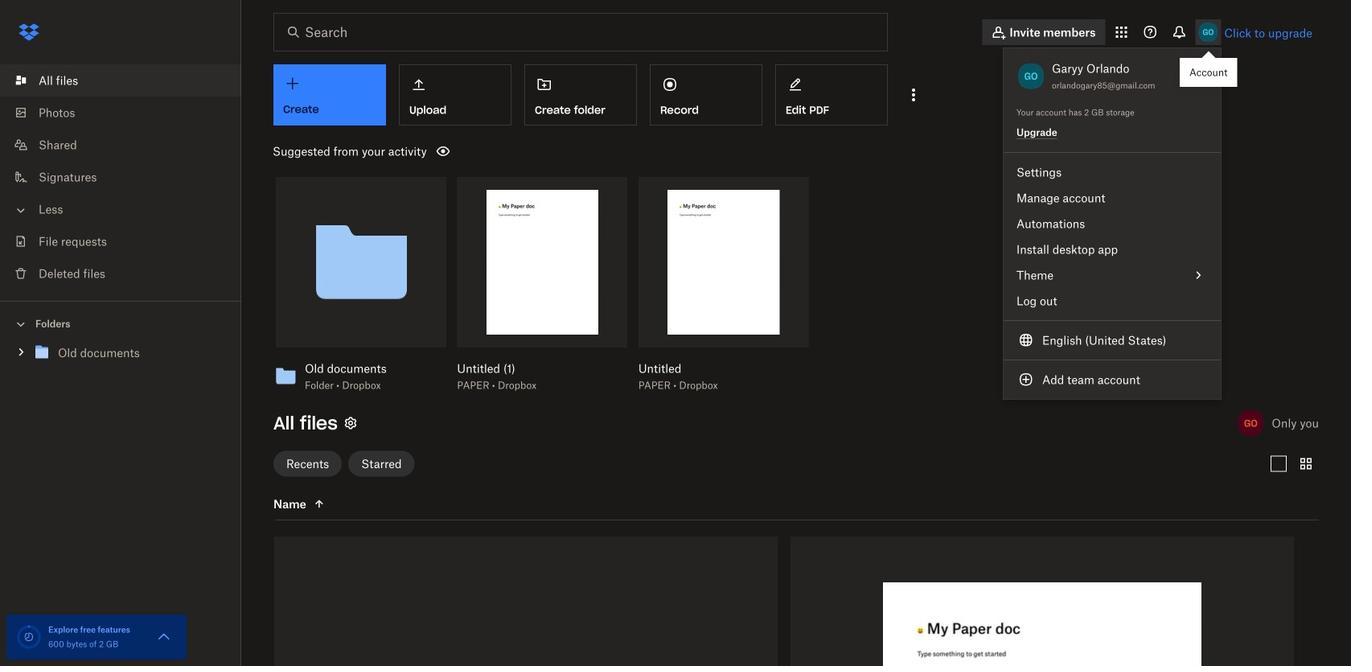 Task type: vqa. For each thing, say whether or not it's contained in the screenshot.
"File, _ My Paper doc.paper" row
yes



Task type: locate. For each thing, give the bounding box(es) containing it.
dropbox image
[[13, 16, 45, 48]]

list item
[[0, 64, 241, 97]]

1 vertical spatial menu item
[[1004, 327, 1221, 353]]

2 menu item from the top
[[1004, 327, 1221, 353]]

account menu image
[[1196, 19, 1222, 45]]

menu
[[1004, 48, 1221, 399]]

0 vertical spatial menu item
[[1004, 262, 1221, 288]]

list
[[0, 55, 241, 301]]

menu item
[[1004, 262, 1221, 288], [1004, 327, 1221, 353]]



Task type: describe. For each thing, give the bounding box(es) containing it.
less image
[[13, 202, 29, 218]]

1 menu item from the top
[[1004, 262, 1221, 288]]

folder, old documents row
[[274, 536, 778, 666]]

choose a language: image
[[1017, 331, 1036, 350]]

file, _ my paper doc.paper row
[[791, 536, 1294, 666]]



